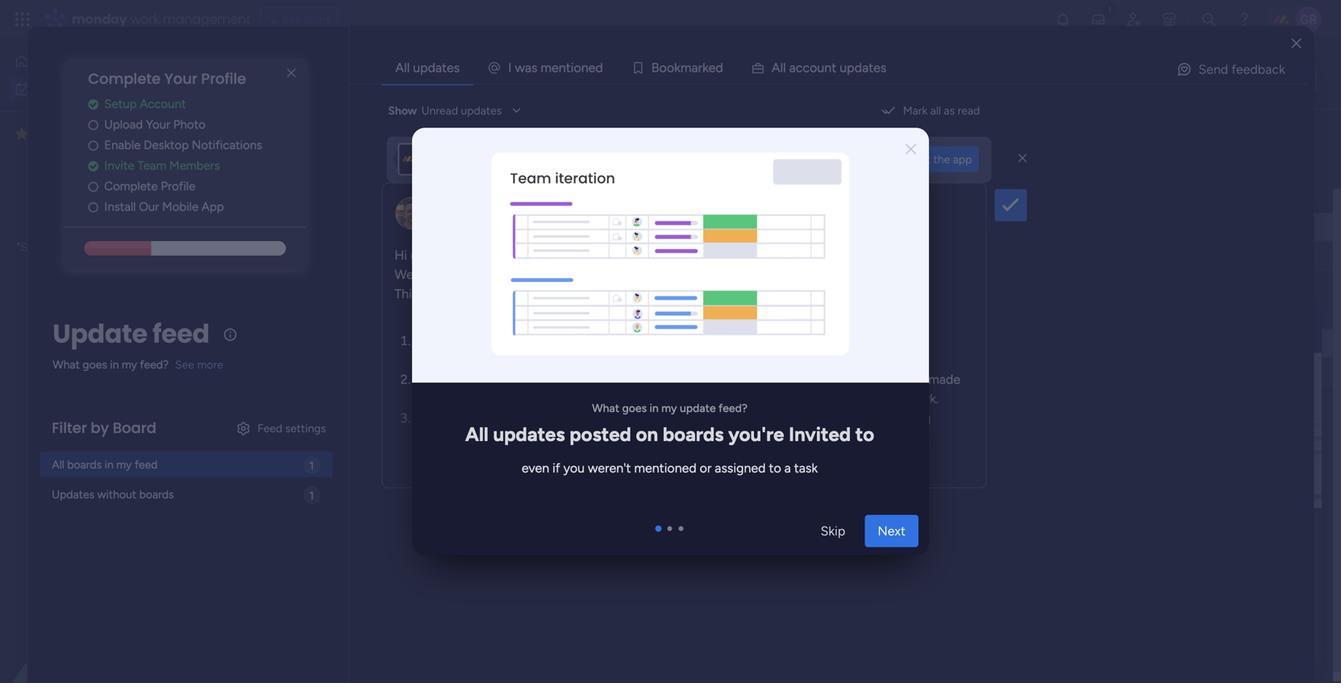 Task type: locate. For each thing, give the bounding box(es) containing it.
what goes in my update feed? all updates posted on boards you're invited to
[[465, 401, 875, 446]]

1 horizontal spatial see
[[282, 13, 301, 26]]

a right a
[[790, 60, 796, 75]]

exceptional
[[691, 286, 760, 302]]

0 vertical spatial all
[[931, 104, 942, 117]]

of left work,
[[725, 333, 737, 349]]

1 horizontal spatial more
[[678, 464, 708, 479]]

2 vertical spatial all
[[52, 458, 64, 471]]

my
[[122, 358, 137, 371], [662, 401, 677, 415], [116, 458, 132, 471]]

0 vertical spatial next
[[271, 420, 303, 440]]

0 vertical spatial all
[[396, 60, 410, 75]]

project up 'pick'
[[819, 338, 855, 352]]

a left task at right bottom
[[785, 461, 791, 476]]

and inside it all starts with a customizable board. you can pick a ready-made template, make it your own, and choose the building blocks needed to jumpstart your work.
[[577, 391, 598, 407]]

0 right date
[[395, 540, 402, 554]]

in for what goes in my update feed? all updates posted on boards you're invited to
[[650, 401, 659, 415]]

dapulse x slim image
[[282, 64, 301, 83], [906, 141, 917, 159], [1019, 151, 1027, 166]]

in down update
[[110, 358, 119, 371]]

dapulse x slim image down see plans 'button'
[[282, 64, 301, 83]]

projects
[[414, 353, 462, 368]]

filter
[[52, 418, 87, 438]]

app
[[202, 200, 224, 214]]

0 horizontal spatial updates
[[413, 60, 460, 75]]

a right i
[[525, 60, 532, 75]]

close image
[[1292, 38, 1302, 49]]

the right the get
[[934, 153, 951, 166]]

1 horizontal spatial of
[[725, 333, 737, 349]]

more
[[197, 358, 223, 371], [678, 464, 708, 479]]

your
[[165, 69, 198, 89], [146, 117, 170, 132]]

new left 'past'
[[244, 134, 267, 147]]

complete up setup
[[88, 69, 161, 89]]

work for my
[[55, 82, 80, 96]]

your inside upload your photo link
[[146, 117, 170, 132]]

1 horizontal spatial 0
[[360, 424, 367, 438]]

circle o image for enable
[[88, 139, 99, 152]]

1 vertical spatial feed
[[135, 458, 158, 471]]

o right the b
[[667, 60, 675, 75]]

see plans
[[282, 13, 331, 26]]

with down plan, manage and track all types of work, even for the most complex projects and workflows with ease.
[[648, 372, 673, 387]]

0 vertical spatial more
[[197, 358, 223, 371]]

0 vertical spatial items
[[370, 424, 398, 438]]

your inside "you don't have to be a techie to feel confident in getting started, which makes onboarding anyone in your team as simple as using their phone."
[[667, 430, 693, 445]]

work down home
[[55, 82, 80, 96]]

1 vertical spatial 0
[[322, 482, 330, 496]]

for inside plan, manage and track all types of work, even for the most complex projects and workflows with ease.
[[805, 333, 822, 349]]

workflows
[[490, 353, 549, 368]]

0 vertical spatial circle o image
[[88, 181, 99, 193]]

any
[[49, 240, 69, 255]]

0 vertical spatial feed?
[[140, 358, 169, 371]]

all
[[396, 60, 410, 75], [465, 423, 489, 446], [52, 458, 64, 471]]

be
[[709, 411, 724, 426]]

0 horizontal spatial t
[[566, 60, 571, 75]]

s right w
[[532, 60, 538, 75]]

0 horizontal spatial all
[[596, 372, 609, 387]]

1 t from the left
[[566, 60, 571, 75]]

0 inside without a date / 0 items
[[395, 540, 402, 554]]

see left plans
[[282, 13, 301, 26]]

so inside hi @greg robinson , we're so glad you're here. this is the very beginning of your team's journey to exceptional teamwork.
[[431, 267, 444, 282]]

what for all
[[592, 401, 620, 415]]

s right p
[[881, 60, 887, 75]]

0 inside later / 0 items
[[322, 482, 330, 496]]

without a date / 0 items
[[271, 536, 433, 556]]

you right board.
[[805, 372, 827, 387]]

0 horizontal spatial u
[[818, 60, 825, 75]]

0 vertical spatial with
[[552, 353, 577, 368]]

m left r
[[681, 60, 692, 75]]

1 vertical spatial your
[[146, 117, 170, 132]]

0 vertical spatial even
[[774, 333, 802, 349]]

0 horizontal spatial goes
[[83, 358, 107, 371]]

1 vertical spatial project management link
[[817, 330, 966, 357]]

2 horizontal spatial all
[[931, 104, 942, 117]]

1 horizontal spatial work
[[130, 10, 159, 28]]

all boards in my feed
[[52, 458, 158, 471]]

all inside it all starts with a customizable board. you can pick a ready-made template, make it your own, and choose the building blocks needed to jumpstart your work.
[[596, 372, 609, 387]]

1 horizontal spatial feed?
[[719, 401, 748, 415]]

next for next week / 0 items
[[271, 420, 303, 440]]

o right w
[[574, 60, 582, 75]]

to left be
[[694, 411, 706, 426]]

1 vertical spatial goes
[[623, 401, 647, 415]]

feed?
[[140, 358, 169, 371], [719, 401, 748, 415]]

to left task at right bottom
[[769, 461, 782, 476]]

with inside plan, manage and track all types of work, even for the most complex projects and workflows with ease.
[[552, 353, 577, 368]]

ready-
[[891, 372, 929, 387]]

new for new
[[261, 221, 285, 234]]

project management link up the "ready-"
[[817, 330, 966, 357]]

1 vertical spatial new
[[261, 221, 285, 234]]

circle o image
[[88, 181, 99, 193], [88, 201, 99, 213]]

project management for 1st project management link
[[819, 222, 925, 236]]

week right feed at bottom left
[[307, 420, 345, 440]]

0 vertical spatial this
[[395, 286, 418, 302]]

all inside tab list
[[396, 60, 410, 75]]

1
[[363, 134, 368, 147], [332, 192, 336, 205], [357, 308, 362, 322], [309, 459, 314, 473], [309, 489, 314, 503]]

setup
[[104, 97, 137, 111]]

0 horizontal spatial 0
[[322, 482, 330, 496]]

1 vertical spatial you
[[606, 411, 628, 426]]

1 vertical spatial items
[[332, 482, 360, 496]]

circle o image inside complete profile link
[[88, 181, 99, 193]]

0 horizontal spatial with
[[552, 353, 577, 368]]

what down update
[[53, 358, 80, 371]]

1 vertical spatial lottie animation image
[[0, 520, 206, 683]]

assigned
[[715, 461, 766, 476]]

t right p
[[869, 60, 874, 75]]

boards
[[106, 222, 144, 236], [663, 423, 724, 446], [67, 458, 102, 471], [139, 488, 174, 501]]

on
[[636, 423, 659, 446]]

read
[[645, 464, 675, 479]]

lottie animation element
[[411, 128, 930, 383], [1016, 305, 1323, 508], [0, 520, 206, 683]]

t
[[566, 60, 571, 75], [832, 60, 837, 75], [869, 60, 874, 75]]

feed? down customizable
[[719, 401, 748, 415]]

1 horizontal spatial next
[[878, 524, 906, 539]]

1 vertical spatial work
[[55, 82, 80, 96]]

very
[[456, 286, 481, 302]]

updates inside all updates link
[[413, 60, 460, 75]]

your down have
[[667, 430, 693, 445]]

1 vertical spatial management
[[858, 338, 925, 352]]

2 circle o image from the top
[[88, 201, 99, 213]]

0 horizontal spatial s
[[532, 60, 538, 75]]

my down update feed
[[122, 358, 137, 371]]

circle o image down check circle icon
[[88, 181, 99, 193]]

complete for complete your profile
[[88, 69, 161, 89]]

0 vertical spatial profile
[[201, 69, 246, 89]]

project management
[[819, 222, 925, 236], [819, 338, 925, 352]]

and down it in the left of the page
[[577, 391, 598, 407]]

circle o image inside install our mobile app link
[[88, 201, 99, 213]]

1 vertical spatial more
[[678, 464, 708, 479]]

enable desktop notifications link
[[88, 136, 306, 154]]

1 vertical spatial week
[[307, 420, 345, 440]]

my down home
[[37, 82, 53, 96]]

you inside it all starts with a customizable board. you can pick a ready-made template, make it your own, and choose the building blocks needed to jumpstart your work.
[[805, 372, 827, 387]]

m for a
[[681, 60, 692, 75]]

work,
[[740, 333, 771, 349]]

+
[[263, 249, 270, 263]]

home link
[[10, 48, 196, 74]]

1 vertical spatial for
[[456, 372, 474, 387]]

1 vertical spatial even
[[522, 461, 550, 476]]

this left is
[[395, 286, 418, 302]]

1 horizontal spatial all
[[674, 333, 686, 349]]

1 horizontal spatial you
[[805, 372, 827, 387]]

what up posted
[[592, 401, 620, 415]]

2 horizontal spatial all
[[465, 423, 489, 446]]

goes down update
[[83, 358, 107, 371]]

robust:
[[492, 333, 534, 349]]

next inside button
[[878, 524, 906, 539]]

work inside option
[[55, 82, 80, 96]]

updates left i
[[413, 60, 460, 75]]

0 horizontal spatial so
[[106, 240, 119, 255]]

2 project management from the top
[[819, 338, 925, 352]]

all right "mark"
[[931, 104, 942, 117]]

new up the + in the top of the page
[[261, 221, 285, 234]]

pick
[[854, 372, 878, 387]]

1 vertical spatial next
[[878, 524, 906, 539]]

new for new item
[[244, 134, 267, 147]]

complete up install
[[104, 179, 158, 193]]

is
[[421, 286, 430, 302]]

feed? inside what goes in my update feed? all updates posted on boards you're invited to
[[719, 401, 748, 415]]

updates up if
[[493, 423, 565, 446]]

0 horizontal spatial dapulse x slim image
[[282, 64, 301, 83]]

project management link down the get
[[817, 213, 966, 241]]

0 vertical spatial what
[[53, 358, 80, 371]]

o left r
[[660, 60, 667, 75]]

week for this
[[304, 303, 342, 324]]

setup account
[[104, 97, 186, 111]]

directly
[[563, 153, 601, 166]]

feed? down update feed
[[140, 358, 169, 371]]

install our mobile app
[[104, 200, 224, 214]]

o left p
[[810, 60, 818, 75]]

2 horizontal spatial t
[[869, 60, 874, 75]]

t left p
[[832, 60, 837, 75]]

can up jumpstart
[[830, 372, 851, 387]]

the right is
[[434, 286, 453, 302]]

anyone
[[608, 430, 650, 445]]

0 horizontal spatial k
[[675, 60, 681, 75]]

items right later
[[332, 482, 360, 496]]

0 horizontal spatial items
[[332, 482, 360, 496]]

you right if
[[564, 461, 585, 476]]

read more button
[[383, 456, 986, 488]]

all for all boards in my feed
[[52, 458, 64, 471]]

of right beginning
[[544, 286, 557, 302]]

management down the get
[[858, 222, 925, 236]]

install
[[104, 200, 136, 214]]

your up make
[[477, 372, 504, 387]]

a
[[772, 60, 781, 75]]

1 horizontal spatial so
[[431, 267, 444, 282]]

photo
[[173, 117, 206, 132]]

all inside button
[[931, 104, 942, 117]]

as left read
[[944, 104, 955, 117]]

don't
[[631, 411, 660, 426]]

see more link
[[175, 356, 223, 373]]

circle o image
[[88, 119, 99, 131], [88, 139, 99, 152]]

what goes in my feed? see more
[[53, 358, 223, 371]]

2 vertical spatial 0
[[395, 540, 402, 554]]

team
[[137, 158, 166, 173]]

1 vertical spatial what
[[592, 401, 620, 415]]

1 horizontal spatial it
[[506, 391, 514, 407]]

my up without
[[116, 458, 132, 471]]

we're
[[395, 267, 427, 282]]

m for e
[[541, 60, 552, 75]]

tab list
[[382, 52, 1309, 84]]

2 m from the left
[[681, 60, 692, 75]]

what inside what goes in my update feed? all updates posted on boards you're invited to
[[592, 401, 620, 415]]

0 horizontal spatial for
[[456, 372, 474, 387]]

3 d from the left
[[855, 60, 863, 75]]

project management link
[[817, 213, 966, 241], [817, 330, 966, 357]]

1 horizontal spatial with
[[648, 372, 673, 387]]

the inside hi @greg robinson , we're so glad you're here. this is the very beginning of your team's journey to exceptional teamwork.
[[434, 286, 453, 302]]

0 inside next week / 0 items
[[360, 424, 367, 438]]

most
[[847, 333, 877, 349]]

0 horizontal spatial see
[[175, 358, 194, 371]]

skip
[[821, 524, 846, 539]]

1 vertical spatial circle o image
[[88, 139, 99, 152]]

goes for all
[[623, 401, 647, 415]]

monday work management
[[72, 10, 251, 28]]

2 t from the left
[[832, 60, 837, 75]]

1 horizontal spatial what
[[592, 401, 620, 415]]

later
[[133, 258, 157, 273]]

1 vertical spatial with
[[648, 372, 673, 387]]

1 vertical spatial feed?
[[719, 401, 748, 415]]

what
[[53, 358, 80, 371], [592, 401, 620, 415]]

a up building
[[676, 372, 683, 387]]

1 horizontal spatial lottie animation element
[[411, 128, 930, 383]]

complete profile
[[104, 179, 196, 193]]

your up setup account link
[[165, 69, 198, 89]]

0 vertical spatial project management link
[[817, 213, 966, 241]]

0 vertical spatial project management
[[819, 222, 925, 236]]

goes up the on
[[623, 401, 647, 415]]

1 vertical spatial project management
[[819, 338, 925, 352]]

1 inside today / 1 item
[[332, 192, 336, 205]]

b
[[652, 60, 660, 75]]

1 horizontal spatial my
[[238, 61, 275, 97]]

1 horizontal spatial u
[[840, 60, 847, 75]]

a inside "you don't have to be a techie to feel confident in getting started, which makes onboarding anyone in your team as simple as using their phone."
[[727, 411, 734, 426]]

group
[[656, 526, 684, 532]]

with
[[552, 353, 577, 368], [648, 372, 673, 387]]

goes inside what goes in my update feed? all updates posted on boards you're invited to
[[623, 401, 647, 415]]

to down jumpstart
[[856, 423, 875, 446]]

0 horizontal spatial m
[[541, 60, 552, 75]]

items inside without a date / 0 items
[[405, 540, 433, 554]]

2 vertical spatial all
[[596, 372, 609, 387]]

1 management from the top
[[858, 222, 925, 236]]

my inside option
[[37, 82, 53, 96]]

new item button
[[237, 127, 299, 153]]

0 vertical spatial updates
[[413, 60, 460, 75]]

as down feel
[[785, 430, 798, 445]]

in inside what goes in my update feed? all updates posted on boards you're invited to
[[650, 401, 659, 415]]

feed down board
[[135, 458, 158, 471]]

my work
[[238, 61, 346, 97]]

e left i
[[552, 60, 559, 75]]

if
[[553, 461, 561, 476]]

1 horizontal spatial even
[[774, 333, 802, 349]]

next button
[[865, 515, 919, 547]]

l left p
[[781, 60, 784, 75]]

0 vertical spatial your
[[165, 69, 198, 89]]

all up updates
[[52, 458, 64, 471]]

,
[[509, 248, 512, 263]]

circle o image for upload
[[88, 119, 99, 131]]

setup account link
[[88, 95, 306, 113]]

0 horizontal spatial feed?
[[140, 358, 169, 371]]

2 vertical spatial items
[[405, 540, 433, 554]]

new inside button
[[244, 134, 267, 147]]

even left if
[[522, 461, 550, 476]]

all right it in the left of the page
[[596, 372, 609, 387]]

1 horizontal spatial this
[[395, 286, 418, 302]]

item inside this week / 1 item
[[365, 308, 387, 322]]

can
[[170, 240, 189, 255], [830, 372, 851, 387]]

0 horizontal spatial lottie animation image
[[0, 520, 206, 683]]

in down don't
[[654, 430, 664, 445]]

circle o image up favorite
[[88, 201, 99, 213]]

intuitive and robust:
[[414, 333, 534, 349]]

1 m from the left
[[541, 60, 552, 75]]

for left most
[[805, 333, 822, 349]]

0 vertical spatial my
[[122, 358, 137, 371]]

adoption:
[[546, 411, 603, 426]]

it inside no favorite boards yet "star" any board so that you can easily access it later
[[122, 258, 130, 273]]

0 vertical spatial can
[[170, 240, 189, 255]]

completed
[[693, 222, 746, 235]]

get
[[912, 153, 931, 166]]

this down add
[[271, 303, 300, 324]]

manage
[[568, 333, 614, 349]]

circle o image inside enable desktop notifications link
[[88, 139, 99, 152]]

management up the "ready-"
[[858, 338, 925, 352]]

in up updates without boards
[[105, 458, 114, 471]]

can down mobile
[[170, 240, 189, 255]]

d for i w a s m e n t i o n e d
[[596, 60, 603, 75]]

by
[[91, 418, 109, 438]]

1 vertical spatial all
[[674, 333, 686, 349]]

2 management from the top
[[858, 338, 925, 352]]

project up the teamwork.
[[819, 222, 855, 236]]

my inside what goes in my update feed? all updates posted on boards you're invited to
[[662, 401, 677, 415]]

work right "monday"
[[130, 10, 159, 28]]

all inside what goes in my update feed? all updates posted on boards you're invited to
[[465, 423, 489, 446]]

all up filter dashboard by text search field
[[396, 60, 410, 75]]

you down yet
[[147, 240, 167, 255]]

feel
[[792, 411, 814, 426]]

your left team's
[[560, 286, 585, 302]]

0 vertical spatial you
[[805, 372, 827, 387]]

the inside 'button'
[[934, 153, 951, 166]]

circle o image down check circle image
[[88, 119, 99, 131]]

enable desktop notifications
[[104, 138, 262, 152]]

0 horizontal spatial what
[[53, 358, 80, 371]]

your inside hi @greg robinson , we're so glad you're here. this is the very beginning of your team's journey to exceptional teamwork.
[[560, 286, 585, 302]]

0 vertical spatial project
[[819, 222, 855, 236]]

add
[[273, 249, 294, 263]]

1 vertical spatial project
[[819, 338, 855, 352]]

items right date
[[405, 540, 433, 554]]

profile up setup account link
[[201, 69, 246, 89]]

so left that
[[106, 240, 119, 255]]

s
[[532, 60, 538, 75], [881, 60, 887, 75]]

item inside past dates / 1 item
[[371, 134, 393, 147]]

and left robust:
[[467, 333, 489, 349]]

0
[[360, 424, 367, 438], [322, 482, 330, 496], [395, 540, 402, 554]]

work
[[130, 10, 159, 28], [55, 82, 80, 96]]

1 horizontal spatial goes
[[623, 401, 647, 415]]

your down the "ready-"
[[880, 391, 905, 407]]

and left track
[[617, 333, 638, 349]]

my for more
[[122, 358, 137, 371]]

to right directly
[[604, 153, 615, 166]]

starts
[[612, 372, 645, 387]]

0 vertical spatial for
[[805, 333, 822, 349]]

in for what goes in my feed? see more
[[110, 358, 119, 371]]

next week / 0 items
[[271, 420, 398, 440]]

0 vertical spatial management
[[858, 222, 925, 236]]

None search field
[[306, 127, 453, 153]]

n right i
[[582, 60, 589, 75]]

search everything image
[[1202, 11, 1218, 27]]

1 l from the left
[[781, 60, 784, 75]]

feed
[[258, 421, 283, 435]]

v2 star 2 image
[[15, 124, 28, 144]]

circle o image inside upload your photo link
[[88, 119, 99, 131]]

0 horizontal spatial of
[[544, 286, 557, 302]]

glad
[[447, 267, 472, 282]]

0 horizontal spatial this
[[271, 303, 300, 324]]

your for profile
[[165, 69, 198, 89]]

0 vertical spatial complete
[[88, 69, 161, 89]]

1 c from the left
[[796, 60, 803, 75]]

e right i
[[589, 60, 596, 75]]

dapulse x slim image down "mark"
[[906, 141, 917, 159]]

the inside it all starts with a customizable board. you can pick a ready-made template, make it your own, and choose the building blocks needed to jumpstart your work.
[[647, 391, 666, 407]]

lottie animation image
[[411, 128, 930, 383], [0, 520, 206, 683]]

the up don't
[[647, 391, 666, 407]]

journey
[[629, 286, 672, 302]]

team's
[[589, 286, 626, 302]]

needs:
[[543, 372, 582, 387]]

see inside 'button'
[[282, 13, 301, 26]]

dapulse x slim image up people
[[1019, 151, 1027, 166]]

3 o from the left
[[667, 60, 675, 75]]

2 d from the left
[[716, 60, 724, 75]]

3 t from the left
[[869, 60, 874, 75]]

plans
[[304, 13, 331, 26]]

1 project management from the top
[[819, 222, 925, 236]]

you don't have to be a techie to feel confident in getting started, which makes onboarding anyone in your team as simple as using their phone.
[[414, 411, 932, 445]]

1 circle o image from the top
[[88, 119, 99, 131]]

profile up mobile
[[161, 179, 196, 193]]

0 vertical spatial new
[[244, 134, 267, 147]]

0 horizontal spatial it
[[122, 258, 130, 273]]

2 circle o image from the top
[[88, 139, 99, 152]]

1 d from the left
[[596, 60, 603, 75]]

makes
[[499, 430, 536, 445]]

send
[[1199, 62, 1229, 77]]

2 u from the left
[[840, 60, 847, 75]]

can inside no favorite boards yet "star" any board so that you can easily access it later
[[170, 240, 189, 255]]

1 horizontal spatial n
[[582, 60, 589, 75]]

notifications image
[[1055, 11, 1072, 27]]

u left p
[[818, 60, 825, 75]]

1 circle o image from the top
[[88, 181, 99, 193]]

it up easy onboarding, fast adoption:
[[506, 391, 514, 407]]

access
[[82, 258, 119, 273]]



Task type: describe. For each thing, give the bounding box(es) containing it.
robinson
[[455, 248, 509, 263]]

with inside it all starts with a customizable board. you can pick a ready-made template, make it your own, and choose the building blocks needed to jumpstart your work.
[[648, 372, 673, 387]]

mann
[[461, 206, 493, 221]]

2 o from the left
[[660, 60, 667, 75]]

that
[[122, 240, 144, 255]]

do
[[1280, 72, 1293, 86]]

circle o image for complete
[[88, 181, 99, 193]]

check circle image
[[88, 98, 99, 110]]

items inside later / 0 items
[[332, 482, 360, 496]]

techie
[[737, 411, 773, 426]]

make
[[472, 391, 503, 407]]

list
[[1296, 72, 1310, 86]]

i
[[571, 60, 574, 75]]

phone.
[[865, 430, 904, 445]]

update feed
[[53, 316, 210, 352]]

a left date
[[332, 536, 342, 556]]

home option
[[10, 48, 196, 74]]

beginning
[[484, 286, 541, 302]]

app
[[953, 153, 973, 166]]

boards inside no favorite boards yet "star" any board so that you can easily access it later
[[106, 222, 144, 236]]

it inside it all starts with a customizable board. you can pick a ready-made template, make it your own, and choose the building blocks needed to jumpstart your work.
[[506, 391, 514, 407]]

1 u from the left
[[818, 60, 825, 75]]

item inside new item button
[[270, 134, 293, 147]]

0 horizontal spatial lottie animation element
[[0, 520, 206, 683]]

boards right without
[[139, 488, 174, 501]]

people
[[1008, 187, 1042, 201]]

all for all updates
[[396, 60, 410, 75]]

greg robinson image
[[1297, 6, 1323, 32]]

account
[[140, 97, 186, 111]]

0 horizontal spatial as
[[729, 430, 741, 445]]

skip button
[[808, 515, 859, 547]]

home
[[36, 54, 66, 68]]

your right receive at the left top of page
[[472, 153, 494, 166]]

boards inside what goes in my update feed? all updates posted on boards you're invited to
[[663, 423, 724, 446]]

notifications
[[497, 153, 560, 166]]

yet
[[147, 222, 165, 236]]

1 inside past dates / 1 item
[[363, 134, 368, 147]]

monday marketplace image
[[1162, 11, 1178, 27]]

all inside plan, manage and track all types of work, even for the most complex projects and workflows with ease.
[[674, 333, 686, 349]]

onboarding,
[[445, 411, 516, 426]]

0 vertical spatial feed
[[152, 316, 210, 352]]

i
[[508, 60, 512, 75]]

all for with
[[596, 372, 609, 387]]

p
[[847, 60, 855, 75]]

without
[[97, 488, 137, 501]]

4 o from the left
[[810, 60, 818, 75]]

1 project from the top
[[819, 222, 855, 236]]

2 horizontal spatial lottie animation element
[[1016, 305, 1323, 508]]

to down needed
[[776, 411, 789, 426]]

1 image
[[1103, 1, 1118, 19]]

invite
[[104, 158, 134, 173]]

plan,
[[538, 333, 565, 349]]

my work link
[[10, 76, 196, 102]]

d for a l l a c c o u n t u p d a t e s
[[855, 60, 863, 75]]

template,
[[414, 391, 469, 407]]

my for all
[[662, 401, 677, 415]]

2 vertical spatial my
[[116, 458, 132, 471]]

update
[[680, 401, 716, 415]]

select product image
[[15, 11, 31, 27]]

0 horizontal spatial even
[[522, 461, 550, 476]]

using
[[801, 430, 832, 445]]

your up fast
[[517, 391, 543, 407]]

mentioned
[[635, 461, 697, 476]]

adjust for your exact needs:
[[414, 372, 582, 387]]

so inside no favorite boards yet "star" any board so that you can easily access it later
[[106, 240, 119, 255]]

settings
[[285, 421, 326, 435]]

weren't
[[588, 461, 631, 476]]

2 e from the left
[[589, 60, 596, 75]]

1 horizontal spatial as
[[785, 430, 798, 445]]

exact
[[507, 372, 539, 387]]

1 inside this week / 1 item
[[357, 308, 362, 322]]

jumpstart
[[821, 391, 877, 407]]

a right 'pick'
[[881, 372, 888, 387]]

0 horizontal spatial more
[[197, 358, 223, 371]]

in up phone.
[[876, 411, 886, 426]]

more inside button
[[678, 464, 708, 479]]

4 e from the left
[[874, 60, 881, 75]]

favorites button
[[11, 120, 157, 148]]

to inside it all starts with a customizable board. you can pick a ready-made template, make it your own, and choose the building blocks needed to jumpstart your work.
[[805, 391, 817, 407]]

easily
[[49, 258, 79, 273]]

what for more
[[53, 358, 80, 371]]

the inside plan, manage and track all types of work, even for the most complex projects and workflows with ease.
[[825, 333, 844, 349]]

2 project management link from the top
[[817, 330, 966, 357]]

work for monday
[[130, 10, 159, 28]]

even inside plan, manage and track all types of work, even for the most complex projects and workflows with ease.
[[774, 333, 802, 349]]

later
[[271, 478, 307, 498]]

to do list
[[1265, 72, 1310, 86]]

filter by board
[[52, 418, 156, 438]]

1 s from the left
[[532, 60, 538, 75]]

past
[[271, 129, 303, 150]]

members
[[169, 158, 220, 173]]

you inside "you don't have to be a techie to feel confident in getting started, which makes onboarding anyone in your team as simple as using their phone."
[[606, 411, 628, 426]]

your left phone
[[617, 153, 640, 166]]

a right p
[[863, 60, 869, 75]]

my work
[[37, 82, 80, 96]]

date
[[346, 536, 380, 556]]

and down 'intuitive and robust:' on the left of page
[[465, 353, 487, 368]]

"star"
[[17, 240, 46, 255]]

onboarding
[[539, 430, 605, 445]]

update feed image
[[1091, 11, 1107, 27]]

item inside today / 1 item
[[339, 192, 362, 205]]

no
[[40, 222, 57, 236]]

roy mann
[[436, 206, 493, 221]]

feed settings
[[258, 421, 326, 435]]

1 project management link from the top
[[817, 213, 966, 241]]

without
[[271, 536, 328, 556]]

3 e from the left
[[709, 60, 716, 75]]

boards up updates
[[67, 458, 102, 471]]

favorite
[[60, 222, 103, 236]]

send feedback button
[[1170, 56, 1292, 82]]

1 vertical spatial profile
[[161, 179, 196, 193]]

read more
[[645, 464, 708, 479]]

1 horizontal spatial profile
[[201, 69, 246, 89]]

mobile
[[162, 200, 199, 214]]

my for my work
[[238, 61, 275, 97]]

items inside next week / 0 items
[[370, 424, 398, 438]]

complex
[[880, 333, 929, 349]]

1 k from the left
[[675, 60, 681, 75]]

complete for complete profile
[[104, 179, 158, 193]]

started,
[[414, 430, 458, 445]]

complete profile link
[[88, 177, 306, 196]]

project management for 1st project management link from the bottom
[[819, 338, 925, 352]]

adjust
[[414, 372, 453, 387]]

to inside what goes in my update feed? all updates posted on boards you're invited to
[[856, 423, 875, 446]]

my work option
[[10, 76, 196, 102]]

to inside hi @greg robinson , we're so glad you're here. this is the very beginning of your team's journey to exceptional teamwork.
[[675, 286, 688, 302]]

2 s from the left
[[881, 60, 887, 75]]

my for my work
[[37, 82, 53, 96]]

circle o image for install
[[88, 201, 99, 213]]

you're
[[729, 423, 785, 446]]

ease.
[[580, 353, 610, 368]]

teamwork.
[[763, 286, 826, 302]]

week for next
[[307, 420, 345, 440]]

notifications
[[192, 138, 262, 152]]

fast
[[520, 411, 543, 426]]

all updates link
[[383, 52, 473, 83]]

which
[[462, 430, 496, 445]]

updates inside what goes in my update feed? all updates posted on boards you're invited to
[[493, 423, 565, 446]]

2 k from the left
[[703, 60, 709, 75]]

can inside it all starts with a customizable board. you can pick a ready-made template, make it your own, and choose the building blocks needed to jumpstart your work.
[[830, 372, 851, 387]]

hi @greg robinson , we're so glad you're here. this is the very beginning of your team's journey to exceptional teamwork.
[[395, 248, 826, 302]]

monday
[[72, 10, 127, 28]]

check circle image
[[88, 160, 99, 172]]

2 c from the left
[[803, 60, 810, 75]]

in for all boards in my feed
[[105, 458, 114, 471]]

task
[[795, 461, 818, 476]]

1 n from the left
[[559, 60, 566, 75]]

goes for more
[[83, 358, 107, 371]]

intuitive
[[414, 333, 464, 349]]

work
[[281, 61, 346, 97]]

1 o from the left
[[574, 60, 582, 75]]

this inside hi @greg robinson , we're so glad you're here. this is the very beginning of your team's journey to exceptional teamwork.
[[395, 286, 418, 302]]

confident
[[817, 411, 873, 426]]

made
[[929, 372, 961, 387]]

1 vertical spatial you
[[564, 461, 585, 476]]

invite members image
[[1126, 11, 1143, 27]]

as inside button
[[944, 104, 955, 117]]

you inside no favorite boards yet "star" any board so that you can easily access it later
[[147, 240, 167, 255]]

all for read
[[931, 104, 942, 117]]

0 vertical spatial lottie animation image
[[411, 128, 930, 383]]

of inside hi @greg robinson , we're so glad you're here. this is the very beginning of your team's journey to exceptional teamwork.
[[544, 286, 557, 302]]

your for photo
[[146, 117, 170, 132]]

later / 0 items
[[271, 478, 360, 498]]

2 n from the left
[[582, 60, 589, 75]]

1 vertical spatial see
[[175, 358, 194, 371]]

2 horizontal spatial dapulse x slim image
[[1019, 151, 1027, 166]]

2 l from the left
[[784, 60, 786, 75]]

a right the b
[[692, 60, 699, 75]]

2 project from the top
[[819, 338, 855, 352]]

1 vertical spatial this
[[271, 303, 300, 324]]

Filter dashboard by text search field
[[306, 127, 453, 153]]

3 n from the left
[[825, 60, 832, 75]]

help image
[[1237, 11, 1253, 27]]

building
[[669, 391, 715, 407]]

next for next
[[878, 524, 906, 539]]

tab list containing all updates
[[382, 52, 1309, 84]]

easy
[[414, 411, 442, 426]]

it all starts with a customizable board. you can pick a ready-made template, make it your own, and choose the building blocks needed to jumpstart your work.
[[414, 372, 961, 407]]

@greg
[[411, 248, 452, 263]]

1 horizontal spatial dapulse x slim image
[[906, 141, 917, 159]]

mark all as read
[[904, 104, 981, 117]]

dates
[[307, 129, 348, 150]]

of inside plan, manage and track all types of work, even for the most complex projects and workflows with ease.
[[725, 333, 737, 349]]

1 e from the left
[[552, 60, 559, 75]]



Task type: vqa. For each thing, say whether or not it's contained in the screenshot.


